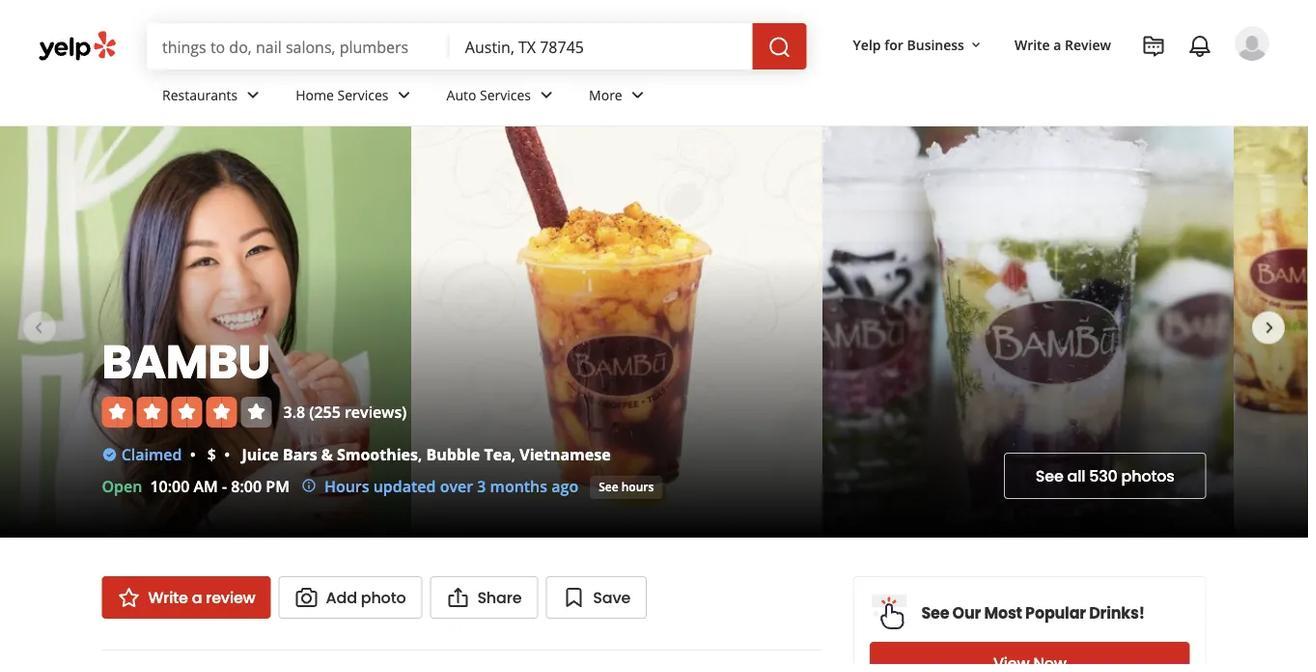 Task type: describe. For each thing, give the bounding box(es) containing it.
open 10:00 am - 8:00 pm
[[102, 476, 290, 497]]

more
[[589, 86, 622, 104]]

hours
[[324, 476, 369, 497]]

updated
[[373, 476, 436, 497]]

photo
[[361, 586, 406, 608]]

see for see all 530 photos
[[1036, 465, 1063, 487]]

claimed
[[121, 444, 182, 465]]

search image
[[768, 36, 791, 59]]

24 star v2 image
[[117, 586, 140, 609]]

yelp for business button
[[845, 27, 991, 62]]

3.8 (255 reviews)
[[283, 402, 407, 422]]

write for write a review
[[148, 586, 188, 608]]

see all 530 photos link
[[1004, 453, 1206, 499]]

24 chevron down v2 image for more
[[626, 83, 649, 107]]

add photo link
[[279, 576, 422, 619]]

16 info v2 image
[[301, 478, 317, 493]]

save button
[[546, 576, 647, 619]]

Near text field
[[465, 36, 737, 57]]

16 chevron down v2 image
[[968, 37, 984, 53]]

popular
[[1025, 602, 1086, 624]]

4 photo of bambu - austin, tx, us. image from the left
[[1234, 126, 1308, 538]]

bars
[[283, 444, 317, 465]]

write a review link
[[1007, 27, 1119, 62]]

next image
[[1258, 316, 1281, 340]]

2 photo of bambu - austin, tx, us. image from the left
[[411, 126, 823, 538]]

for
[[885, 35, 904, 54]]

bambu
[[102, 329, 270, 394]]

auto services link
[[431, 70, 573, 126]]

a for review
[[192, 586, 202, 608]]

review
[[206, 586, 255, 608]]

10:00
[[150, 476, 190, 497]]

see our most popular drinks!
[[921, 602, 1145, 624]]

16 claim filled v2 image
[[102, 447, 117, 463]]

bubble tea link
[[426, 444, 511, 465]]

most
[[984, 602, 1022, 624]]

see for see hours
[[599, 479, 618, 495]]

bubble
[[426, 444, 480, 465]]

previous image
[[27, 316, 50, 340]]

tea
[[484, 444, 511, 465]]

juice bars & smoothies link
[[242, 444, 418, 465]]

2 , from the left
[[511, 444, 516, 465]]

drinks!
[[1089, 602, 1145, 624]]

notifications image
[[1188, 35, 1212, 58]]

1 , from the left
[[418, 444, 422, 465]]

Find text field
[[162, 36, 434, 57]]

projects image
[[1142, 35, 1165, 58]]

(255
[[309, 402, 341, 422]]

pm
[[266, 476, 290, 497]]

see hours
[[599, 479, 654, 495]]

services for home services
[[337, 86, 389, 104]]

more link
[[573, 70, 665, 126]]

home
[[296, 86, 334, 104]]

user actions element
[[838, 24, 1297, 143]]

530
[[1089, 465, 1118, 487]]

yelp
[[853, 35, 881, 54]]



Task type: vqa. For each thing, say whether or not it's contained in the screenshot.
the right Services
yes



Task type: locate. For each thing, give the bounding box(es) containing it.
review
[[1065, 35, 1111, 54]]

add
[[326, 586, 357, 608]]

0 vertical spatial a
[[1054, 35, 1061, 54]]

, up months
[[511, 444, 516, 465]]

0 horizontal spatial ,
[[418, 444, 422, 465]]

ruby a. image
[[1235, 26, 1270, 61]]

write for write a review
[[1015, 35, 1050, 54]]

photo of bambu - austin, tx, us. image
[[0, 126, 411, 538], [411, 126, 823, 538], [823, 126, 1234, 538], [1234, 126, 1308, 538]]

1 24 chevron down v2 image from the left
[[535, 83, 558, 107]]

see left all
[[1036, 465, 1063, 487]]

reviews)
[[345, 402, 407, 422]]

services right auto
[[480, 86, 531, 104]]

24 chevron down v2 image right auto services
[[535, 83, 558, 107]]

see left our
[[921, 602, 949, 624]]

3 photo of bambu - austin, tx, us. image from the left
[[823, 126, 1234, 538]]

juice bars & smoothies , bubble tea , vietnamese
[[242, 444, 611, 465]]

add photo
[[326, 586, 406, 608]]

write right 24 star v2 image
[[148, 586, 188, 608]]

0 horizontal spatial none field
[[162, 36, 434, 57]]

share
[[477, 586, 522, 608]]

menu element
[[102, 650, 823, 665]]

,
[[418, 444, 422, 465], [511, 444, 516, 465]]

see left the hours
[[599, 479, 618, 495]]

auto
[[447, 86, 476, 104]]

services
[[337, 86, 389, 104], [480, 86, 531, 104]]

see hours link
[[590, 476, 663, 499]]

24 chevron down v2 image left auto
[[392, 83, 416, 107]]

24 chevron down v2 image for home services
[[392, 83, 416, 107]]

1 horizontal spatial a
[[1054, 35, 1061, 54]]

ago
[[551, 476, 578, 497]]

0 horizontal spatial services
[[337, 86, 389, 104]]

1 horizontal spatial services
[[480, 86, 531, 104]]

8:00
[[231, 476, 262, 497]]

write
[[1015, 35, 1050, 54], [148, 586, 188, 608]]

&
[[321, 444, 333, 465]]

see
[[1036, 465, 1063, 487], [599, 479, 618, 495], [921, 602, 949, 624]]

2 24 chevron down v2 image from the left
[[626, 83, 649, 107]]

1 photo of bambu - austin, tx, us. image from the left
[[0, 126, 411, 538]]

24 chevron down v2 image right the more
[[626, 83, 649, 107]]

1 horizontal spatial write
[[1015, 35, 1050, 54]]

hours updated over 3 months ago
[[324, 476, 578, 497]]

1 horizontal spatial see
[[921, 602, 949, 624]]

write a review
[[1015, 35, 1111, 54]]

none field find
[[162, 36, 434, 57]]

24 chevron down v2 image inside home services link
[[392, 83, 416, 107]]

24 chevron down v2 image inside "auto services" link
[[535, 83, 558, 107]]

24 chevron down v2 image right restaurants
[[242, 83, 265, 107]]

home services
[[296, 86, 389, 104]]

restaurants
[[162, 86, 238, 104]]

0 horizontal spatial 24 chevron down v2 image
[[535, 83, 558, 107]]

2 horizontal spatial see
[[1036, 465, 1063, 487]]

1 horizontal spatial 24 chevron down v2 image
[[626, 83, 649, 107]]

write a review
[[148, 586, 255, 608]]

juice
[[242, 444, 279, 465]]

1 horizontal spatial none field
[[465, 36, 737, 57]]

none field up home
[[162, 36, 434, 57]]

24 chevron down v2 image
[[242, 83, 265, 107], [392, 83, 416, 107]]

1 none field from the left
[[162, 36, 434, 57]]

1 24 chevron down v2 image from the left
[[242, 83, 265, 107]]

write inside 'user actions' element
[[1015, 35, 1050, 54]]

none field near
[[465, 36, 737, 57]]

24 chevron down v2 image inside restaurants link
[[242, 83, 265, 107]]

1 horizontal spatial 24 chevron down v2 image
[[392, 83, 416, 107]]

none field up the more
[[465, 36, 737, 57]]

save
[[593, 586, 631, 608]]

0 horizontal spatial write
[[148, 586, 188, 608]]

auto services
[[447, 86, 531, 104]]

write a review link
[[102, 576, 271, 619]]

2 24 chevron down v2 image from the left
[[392, 83, 416, 107]]

None search field
[[147, 23, 811, 70]]

see inside 'link'
[[599, 479, 618, 495]]

all
[[1067, 465, 1085, 487]]

-
[[222, 476, 227, 497]]

$
[[207, 444, 216, 465]]

2 none field from the left
[[465, 36, 737, 57]]

(255 reviews) link
[[309, 402, 407, 422]]

3.8
[[283, 402, 305, 422]]

services right home
[[337, 86, 389, 104]]

0 horizontal spatial see
[[599, 479, 618, 495]]

a left "review"
[[192, 586, 202, 608]]

write left review
[[1015, 35, 1050, 54]]

None field
[[162, 36, 434, 57], [465, 36, 737, 57]]

3.8 star rating image
[[102, 397, 272, 428]]

0 vertical spatial write
[[1015, 35, 1050, 54]]

0 horizontal spatial 24 chevron down v2 image
[[242, 83, 265, 107]]

24 chevron down v2 image inside more link
[[626, 83, 649, 107]]

photos
[[1121, 465, 1174, 487]]

vietnamese link
[[520, 444, 611, 465]]

24 chevron down v2 image for restaurants
[[242, 83, 265, 107]]

business categories element
[[147, 70, 1270, 126]]

vietnamese
[[520, 444, 611, 465]]

, left bubble
[[418, 444, 422, 465]]

months
[[490, 476, 547, 497]]

1 services from the left
[[337, 86, 389, 104]]

0 horizontal spatial a
[[192, 586, 202, 608]]

24 chevron down v2 image
[[535, 83, 558, 107], [626, 83, 649, 107]]

1 vertical spatial a
[[192, 586, 202, 608]]

business
[[907, 35, 964, 54]]

a left review
[[1054, 35, 1061, 54]]

see for see our most popular drinks!
[[921, 602, 949, 624]]

a
[[1054, 35, 1061, 54], [192, 586, 202, 608]]

1 vertical spatial write
[[148, 586, 188, 608]]

our
[[952, 602, 981, 624]]

am
[[194, 476, 218, 497]]

hours
[[621, 479, 654, 495]]

home services link
[[280, 70, 431, 126]]

a for review
[[1054, 35, 1061, 54]]

open
[[102, 476, 142, 497]]

24 save outline v2 image
[[562, 586, 585, 609]]

2 services from the left
[[480, 86, 531, 104]]

info alert
[[301, 475, 578, 498]]

24 chevron down v2 image for auto services
[[535, 83, 558, 107]]

share button
[[430, 576, 538, 619]]

restaurants link
[[147, 70, 280, 126]]

yelp for business
[[853, 35, 964, 54]]

smoothies
[[337, 444, 418, 465]]

see all 530 photos
[[1036, 465, 1174, 487]]

24 share v2 image
[[446, 586, 470, 609]]

24 camera v2 image
[[295, 586, 318, 609]]

over
[[440, 476, 473, 497]]

1 horizontal spatial ,
[[511, 444, 516, 465]]

services for auto services
[[480, 86, 531, 104]]

3
[[477, 476, 486, 497]]



